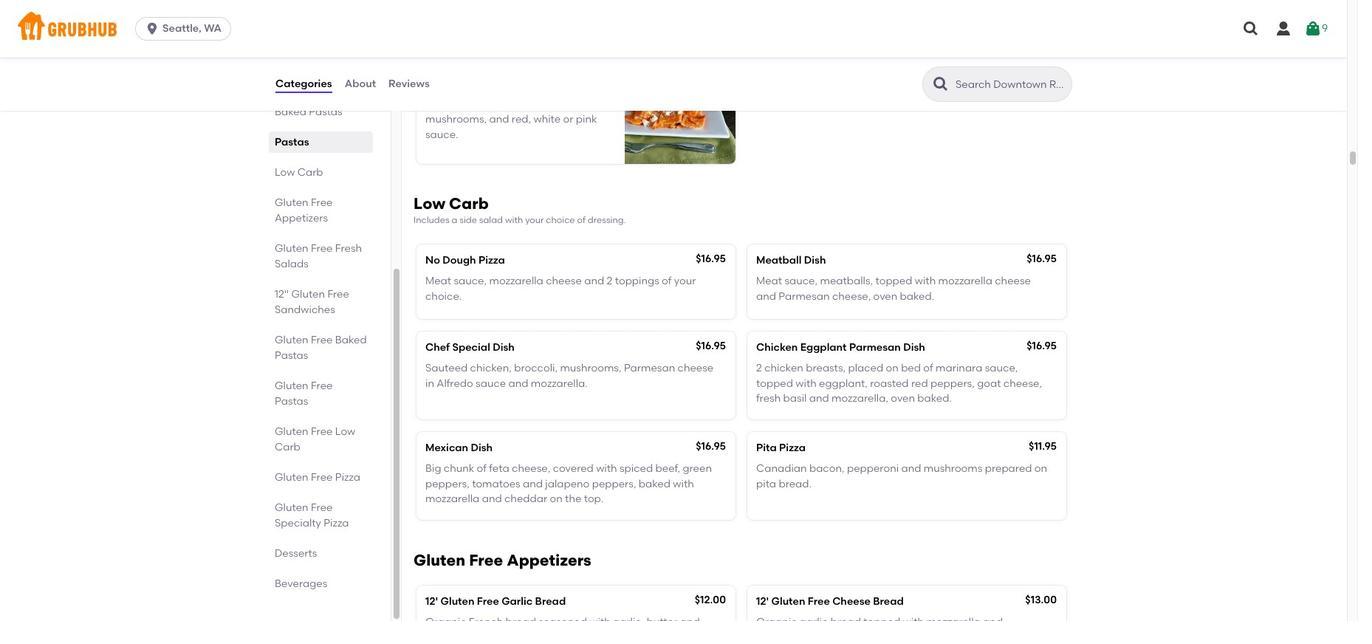 Task type: locate. For each thing, give the bounding box(es) containing it.
carb up side
[[449, 194, 489, 213]]

dish right meatball
[[804, 254, 826, 267]]

cheese, down meatballs,
[[832, 290, 871, 303]]

and down meatball
[[756, 290, 776, 303]]

carb inside gluten free low carb
[[275, 441, 300, 453]]

low up includes at the top left
[[414, 194, 445, 213]]

and left toppings
[[584, 275, 604, 288]]

0 horizontal spatial meat
[[425, 275, 451, 288]]

1 vertical spatial baked.
[[918, 392, 952, 405]]

low
[[275, 166, 295, 179], [414, 194, 445, 213], [335, 425, 355, 438]]

meat sauce, meatballs, topped with mozzarella cheese and parmesan cheese, oven baked.
[[756, 275, 1031, 303]]

pita
[[756, 442, 777, 454]]

0 vertical spatial on
[[886, 362, 899, 375]]

2 left chicken
[[756, 362, 762, 375]]

chicken,
[[470, 362, 512, 375]]

mushrooms,
[[425, 113, 487, 126], [560, 362, 622, 375]]

pizza
[[479, 254, 505, 267], [779, 442, 806, 454], [335, 471, 360, 484], [324, 517, 349, 530]]

2 bread from the left
[[873, 595, 904, 608]]

and inside canadian bacon, pepperoni and mushrooms prepared on pita bread.
[[901, 463, 921, 475]]

kinds-
[[434, 98, 464, 111]]

cheese
[[502, 98, 538, 111], [546, 275, 582, 288], [995, 275, 1031, 288], [678, 362, 714, 375]]

bread right cheese
[[873, 595, 904, 608]]

and right basil
[[809, 392, 829, 405]]

peppers, inside the 2 chicken breasts, placed on bed of marinara sauce, topped with eggplant, roasted red peppers, goat cheese, fresh basil and mozzarella, oven baked.
[[931, 377, 975, 390]]

2 left toppings
[[607, 275, 613, 288]]

1 vertical spatial oven
[[891, 392, 915, 405]]

broccoli,
[[514, 362, 558, 375]]

pizza down gluten free low carb
[[335, 471, 360, 484]]

spiced
[[620, 463, 653, 475]]

2 meat from the left
[[756, 275, 782, 288]]

0 horizontal spatial sauce,
[[454, 275, 487, 288]]

sauce, for dough
[[454, 275, 487, 288]]

your left choice
[[525, 215, 544, 225]]

free inside 12" gluten free sandwiches
[[327, 288, 349, 301]]

1 vertical spatial 2
[[607, 275, 613, 288]]

svg image right svg image on the top right
[[1304, 20, 1322, 38]]

beverages
[[275, 578, 327, 590]]

pizza right specialty
[[324, 517, 349, 530]]

alfredo
[[437, 377, 473, 390]]

svg image left svg image on the top right
[[1242, 20, 1260, 38]]

sauce, up the goat at the bottom
[[985, 362, 1018, 375]]

0 horizontal spatial your
[[525, 215, 544, 225]]

mozzarella
[[489, 275, 543, 288], [938, 275, 993, 288], [425, 493, 480, 505]]

9
[[1322, 22, 1328, 35]]

svg image for 9
[[1304, 20, 1322, 38]]

2 horizontal spatial mozzarella
[[938, 275, 993, 288]]

with
[[540, 98, 561, 111], [505, 215, 523, 225], [915, 275, 936, 288], [796, 377, 817, 390], [596, 463, 617, 475], [673, 478, 694, 490]]

appetizers up garlic
[[507, 551, 591, 570]]

beef,
[[655, 463, 680, 475]]

1 horizontal spatial parmesan
[[779, 290, 830, 303]]

2 inside meat sauce, mozzarella cheese and 2 toppings of your choice.
[[607, 275, 613, 288]]

1 vertical spatial low
[[414, 194, 445, 213]]

or right beef
[[489, 98, 500, 111]]

meat
[[425, 275, 451, 288], [756, 275, 782, 288]]

cheese, inside meat sauce, meatballs, topped with mozzarella cheese and parmesan cheese, oven baked.
[[832, 290, 871, 303]]

0 horizontal spatial cheese,
[[512, 463, 551, 475]]

free down sandwiches
[[311, 334, 333, 346]]

1 vertical spatial carb
[[449, 194, 489, 213]]

meat for meat sauce, meatballs, topped with mozzarella cheese and parmesan cheese, oven baked.
[[756, 275, 782, 288]]

on up roasted
[[886, 362, 899, 375]]

1 vertical spatial appetizers
[[507, 551, 591, 570]]

2 horizontal spatial sauce,
[[985, 362, 1018, 375]]

1 vertical spatial parmesan
[[849, 341, 901, 354]]

tomatoes
[[472, 478, 520, 490]]

oven down roasted
[[891, 392, 915, 405]]

baked down categories
[[275, 106, 306, 118]]

mozzarella inside meat sauce, mozzarella cheese and 2 toppings of your choice.
[[489, 275, 543, 288]]

1 horizontal spatial meat
[[756, 275, 782, 288]]

free down the gluten free baked pastas
[[311, 380, 333, 392]]

baked. up bed
[[900, 290, 934, 303]]

0 horizontal spatial mozzarella
[[425, 493, 480, 505]]

appetizers up the gluten free fresh salads
[[275, 212, 328, 225]]

carb down baked pastas
[[297, 166, 323, 179]]

gluten up salads on the left
[[275, 242, 308, 255]]

1 vertical spatial topped
[[756, 377, 793, 390]]

gluten free specialty pizza
[[275, 501, 349, 530]]

of left feta
[[477, 463, 487, 475]]

topped up fresh
[[756, 377, 793, 390]]

2 vertical spatial low
[[335, 425, 355, 438]]

0 horizontal spatial bread
[[535, 595, 566, 608]]

1 horizontal spatial on
[[886, 362, 899, 375]]

mozzarella inside meat sauce, meatballs, topped with mozzarella cheese and parmesan cheese, oven baked.
[[938, 275, 993, 288]]

gluten free pastas
[[275, 380, 333, 408]]

about button
[[344, 58, 377, 111]]

2 horizontal spatial peppers,
[[931, 377, 975, 390]]

2 for chicken eggplant parmesan dish
[[756, 362, 762, 375]]

peppers,
[[931, 377, 975, 390], [425, 478, 470, 490], [592, 478, 636, 490]]

0 vertical spatial topped
[[876, 275, 912, 288]]

free down gluten free low carb
[[311, 471, 333, 484]]

on left the
[[550, 493, 563, 505]]

pastas inside the gluten free baked pastas
[[275, 349, 308, 362]]

gluten up sandwiches
[[291, 288, 325, 301]]

marinara
[[936, 362, 983, 375]]

and down broccoli,
[[509, 377, 528, 390]]

your right toppings
[[674, 275, 696, 288]]

1 vertical spatial on
[[1035, 463, 1047, 475]]

red
[[911, 377, 928, 390]]

1 horizontal spatial appetizers
[[507, 551, 591, 570]]

low carb
[[275, 166, 323, 179]]

0 horizontal spatial topped
[[756, 377, 793, 390]]

0 vertical spatial baked
[[275, 106, 306, 118]]

topped right meatballs,
[[876, 275, 912, 288]]

of right choice
[[577, 215, 586, 225]]

your inside meat sauce, mozzarella cheese and 2 toppings of your choice.
[[674, 275, 696, 288]]

cheese inside sauteed chicken, broccoli, mushrooms, parmesan cheese in alfredo sauce and mozzarella.
[[678, 362, 714, 375]]

pastas up gluten free low carb
[[275, 395, 308, 408]]

0 horizontal spatial svg image
[[145, 21, 160, 36]]

0 vertical spatial carb
[[297, 166, 323, 179]]

and right pepperoni
[[901, 463, 921, 475]]

carb up gluten free pizza on the left bottom
[[275, 441, 300, 453]]

peppers, up top.
[[592, 478, 636, 490]]

topped inside the 2 chicken breasts, placed on bed of marinara sauce, topped with eggplant, roasted red peppers, goat cheese, fresh basil and mozzarella, oven baked.
[[756, 377, 793, 390]]

1 12' from the left
[[425, 595, 438, 608]]

svg image
[[1242, 20, 1260, 38], [1304, 20, 1322, 38], [145, 21, 160, 36]]

0 vertical spatial gluten free appetizers
[[275, 196, 333, 225]]

gluten free appetizers
[[275, 196, 333, 225], [414, 551, 591, 570]]

2 horizontal spatial svg image
[[1304, 20, 1322, 38]]

sauce, for dish
[[785, 275, 818, 288]]

bread
[[535, 595, 566, 608], [873, 595, 904, 608]]

of right toppings
[[662, 275, 672, 288]]

1 horizontal spatial topped
[[876, 275, 912, 288]]

1 horizontal spatial 12'
[[756, 595, 769, 608]]

no
[[425, 254, 440, 267]]

sauce, inside meat sauce, meatballs, topped with mozzarella cheese and parmesan cheese, oven baked.
[[785, 275, 818, 288]]

1 vertical spatial mushrooms,
[[560, 362, 622, 375]]

and
[[489, 113, 509, 126], [584, 275, 604, 288], [756, 290, 776, 303], [509, 377, 528, 390], [809, 392, 829, 405], [901, 463, 921, 475], [523, 478, 543, 490], [482, 493, 502, 505]]

basil
[[783, 392, 807, 405]]

free
[[311, 196, 333, 209], [311, 242, 333, 255], [327, 288, 349, 301], [311, 334, 333, 346], [311, 380, 333, 392], [311, 425, 333, 438], [311, 471, 333, 484], [311, 501, 333, 514], [469, 551, 503, 570], [477, 595, 499, 608], [808, 595, 830, 608]]

2 for ravioli
[[425, 98, 431, 111]]

mushrooms, down kinds-
[[425, 113, 487, 126]]

gluten free appetizers down 'low carb'
[[275, 196, 333, 225]]

free up sandwiches
[[327, 288, 349, 301]]

mushrooms, up mozzarella.
[[560, 362, 622, 375]]

side
[[460, 215, 477, 225]]

1 bread from the left
[[535, 595, 566, 608]]

12" gluten free sandwiches
[[275, 288, 349, 316]]

choice
[[546, 215, 575, 225]]

on inside canadian bacon, pepperoni and mushrooms prepared on pita bread.
[[1035, 463, 1047, 475]]

cheese inside meat sauce, meatballs, topped with mozzarella cheese and parmesan cheese, oven baked.
[[995, 275, 1031, 288]]

baked
[[275, 106, 306, 118], [335, 334, 367, 346]]

mushrooms
[[924, 463, 983, 475]]

appetizers
[[275, 212, 328, 225], [507, 551, 591, 570]]

or left pink
[[563, 113, 574, 126]]

eggplant
[[800, 341, 847, 354]]

1 vertical spatial gluten free appetizers
[[414, 551, 591, 570]]

0 horizontal spatial or
[[489, 98, 500, 111]]

1 horizontal spatial cheese,
[[832, 290, 871, 303]]

and left red,
[[489, 113, 509, 126]]

seattle, wa
[[163, 22, 222, 35]]

carb for low carb includes a side salad with your choice of dressing.
[[449, 194, 489, 213]]

free left 'fresh'
[[311, 242, 333, 255]]

gluten up specialty
[[275, 501, 308, 514]]

cheese, inside big chunk of feta cheese, covered with spiced beef, green peppers, tomatoes and jalapeno peppers, baked with mozzarella and cheddar on the top.
[[512, 463, 551, 475]]

1 vertical spatial or
[[563, 113, 574, 126]]

oven up 'chicken eggplant parmesan dish' in the right of the page
[[873, 290, 898, 303]]

low down baked pastas
[[275, 166, 295, 179]]

1 horizontal spatial peppers,
[[592, 478, 636, 490]]

gluten down 'low carb'
[[275, 196, 308, 209]]

0 vertical spatial mushrooms,
[[425, 113, 487, 126]]

2 vertical spatial cheese,
[[512, 463, 551, 475]]

meat inside meat sauce, meatballs, topped with mozzarella cheese and parmesan cheese, oven baked.
[[756, 275, 782, 288]]

eggplant,
[[819, 377, 868, 390]]

2 inside 2 kinds-beef or cheese with onions, mushrooms, and red, white or pink sauce.
[[425, 98, 431, 111]]

0 vertical spatial your
[[525, 215, 544, 225]]

1 horizontal spatial mozzarella
[[489, 275, 543, 288]]

2 horizontal spatial cheese,
[[1004, 377, 1042, 390]]

parmesan
[[779, 290, 830, 303], [849, 341, 901, 354], [624, 362, 675, 375]]

0 horizontal spatial appetizers
[[275, 212, 328, 225]]

with inside 2 kinds-beef or cheese with onions, mushrooms, and red, white or pink sauce.
[[540, 98, 561, 111]]

of inside the 2 chicken breasts, placed on bed of marinara sauce, topped with eggplant, roasted red peppers, goat cheese, fresh basil and mozzarella, oven baked.
[[923, 362, 933, 375]]

0 vertical spatial baked.
[[900, 290, 934, 303]]

prepared
[[985, 463, 1032, 475]]

of up red
[[923, 362, 933, 375]]

main navigation navigation
[[0, 0, 1347, 58]]

white
[[534, 113, 561, 126]]

and inside the 2 chicken breasts, placed on bed of marinara sauce, topped with eggplant, roasted red peppers, goat cheese, fresh basil and mozzarella, oven baked.
[[809, 392, 829, 405]]

on down $11.95
[[1035, 463, 1047, 475]]

1 horizontal spatial low
[[335, 425, 355, 438]]

$16.95 for big chunk of feta cheese, covered with spiced beef, green peppers, tomatoes and jalapeno peppers, baked with mozzarella and cheddar on the top.
[[696, 440, 726, 453]]

peppers, down chunk
[[425, 478, 470, 490]]

mushrooms, inside sauteed chicken, broccoli, mushrooms, parmesan cheese in alfredo sauce and mozzarella.
[[560, 362, 622, 375]]

1 meat from the left
[[425, 275, 451, 288]]

free inside gluten free pastas
[[311, 380, 333, 392]]

pastas
[[309, 106, 342, 118], [275, 136, 309, 148], [275, 349, 308, 362], [275, 395, 308, 408]]

gluten down gluten free pastas
[[275, 425, 308, 438]]

baked pastas
[[275, 106, 342, 118]]

svg image
[[1275, 20, 1293, 38]]

chef special dish
[[425, 341, 515, 354]]

meat inside meat sauce, mozzarella cheese and 2 toppings of your choice.
[[425, 275, 451, 288]]

2 inside the 2 chicken breasts, placed on bed of marinara sauce, topped with eggplant, roasted red peppers, goat cheese, fresh basil and mozzarella, oven baked.
[[756, 362, 762, 375]]

mozzarella inside big chunk of feta cheese, covered with spiced beef, green peppers, tomatoes and jalapeno peppers, baked with mozzarella and cheddar on the top.
[[425, 493, 480, 505]]

0 vertical spatial low
[[275, 166, 295, 179]]

2 horizontal spatial low
[[414, 194, 445, 213]]

$16.95 for meat sauce, meatballs, topped with mozzarella cheese and parmesan cheese, oven baked.
[[1027, 253, 1057, 265]]

$16.95
[[696, 253, 726, 265], [1027, 253, 1057, 265], [696, 340, 726, 352], [1027, 340, 1057, 352], [696, 440, 726, 453]]

1 horizontal spatial sauce,
[[785, 275, 818, 288]]

meat down meatball
[[756, 275, 782, 288]]

0 vertical spatial oven
[[873, 290, 898, 303]]

gluten down the gluten free baked pastas
[[275, 380, 308, 392]]

with inside meat sauce, meatballs, topped with mozzarella cheese and parmesan cheese, oven baked.
[[915, 275, 936, 288]]

2 left kinds-
[[425, 98, 431, 111]]

fresh
[[756, 392, 781, 405]]

peppers, down marinara in the bottom right of the page
[[931, 377, 975, 390]]

sauce, down no dough pizza
[[454, 275, 487, 288]]

svg image inside seattle, wa button
[[145, 21, 160, 36]]

no dough pizza
[[425, 254, 505, 267]]

1 vertical spatial cheese,
[[1004, 377, 1042, 390]]

2 horizontal spatial 2
[[756, 362, 762, 375]]

pastas inside gluten free pastas
[[275, 395, 308, 408]]

pizza up canadian
[[779, 442, 806, 454]]

canadian
[[756, 463, 807, 475]]

low inside low carb includes a side salad with your choice of dressing.
[[414, 194, 445, 213]]

gluten left garlic
[[441, 595, 475, 608]]

on
[[886, 362, 899, 375], [1035, 463, 1047, 475], [550, 493, 563, 505]]

bed
[[901, 362, 921, 375]]

free down gluten free pastas
[[311, 425, 333, 438]]

0 horizontal spatial 2
[[425, 98, 431, 111]]

pepperoni
[[847, 463, 899, 475]]

oven inside the 2 chicken breasts, placed on bed of marinara sauce, topped with eggplant, roasted red peppers, goat cheese, fresh basil and mozzarella, oven baked.
[[891, 392, 915, 405]]

carb for low carb
[[297, 166, 323, 179]]

mexican dish
[[425, 442, 493, 454]]

cheese,
[[832, 290, 871, 303], [1004, 377, 1042, 390], [512, 463, 551, 475]]

1 horizontal spatial mushrooms,
[[560, 362, 622, 375]]

topped
[[876, 275, 912, 288], [756, 377, 793, 390]]

carb inside low carb includes a side salad with your choice of dressing.
[[449, 194, 489, 213]]

free left garlic
[[477, 595, 499, 608]]

cheese, right the goat at the bottom
[[1004, 377, 1042, 390]]

baked. down red
[[918, 392, 952, 405]]

of inside meat sauce, mozzarella cheese and 2 toppings of your choice.
[[662, 275, 672, 288]]

2 vertical spatial on
[[550, 493, 563, 505]]

gluten
[[275, 196, 308, 209], [275, 242, 308, 255], [291, 288, 325, 301], [275, 334, 308, 346], [275, 380, 308, 392], [275, 425, 308, 438], [275, 471, 308, 484], [275, 501, 308, 514], [414, 551, 465, 570], [441, 595, 475, 608], [771, 595, 805, 608]]

2 12' from the left
[[756, 595, 769, 608]]

cheese, up 'cheddar'
[[512, 463, 551, 475]]

of
[[577, 215, 586, 225], [662, 275, 672, 288], [923, 362, 933, 375], [477, 463, 487, 475]]

0 horizontal spatial baked
[[275, 106, 306, 118]]

0 vertical spatial appetizers
[[275, 212, 328, 225]]

0 horizontal spatial parmesan
[[624, 362, 675, 375]]

red,
[[512, 113, 531, 126]]

1 horizontal spatial your
[[674, 275, 696, 288]]

of inside big chunk of feta cheese, covered with spiced beef, green peppers, tomatoes and jalapeno peppers, baked with mozzarella and cheddar on the top.
[[477, 463, 487, 475]]

0 horizontal spatial gluten free appetizers
[[275, 196, 333, 225]]

and inside meat sauce, mozzarella cheese and 2 toppings of your choice.
[[584, 275, 604, 288]]

svg image left seattle,
[[145, 21, 160, 36]]

free down 'low carb'
[[311, 196, 333, 209]]

meat up choice.
[[425, 275, 451, 288]]

1 horizontal spatial 2
[[607, 275, 613, 288]]

2 vertical spatial 2
[[756, 362, 762, 375]]

1 horizontal spatial baked
[[335, 334, 367, 346]]

your
[[525, 215, 544, 225], [674, 275, 696, 288]]

0 horizontal spatial mushrooms,
[[425, 113, 487, 126]]

1 horizontal spatial bread
[[873, 595, 904, 608]]

low up gluten free pizza on the left bottom
[[335, 425, 355, 438]]

onions,
[[564, 98, 599, 111]]

2 vertical spatial carb
[[275, 441, 300, 453]]

svg image inside 9 button
[[1304, 20, 1322, 38]]

12' for 12' gluten free cheese bread
[[756, 595, 769, 608]]

gluten inside 12" gluten free sandwiches
[[291, 288, 325, 301]]

jalapeno
[[545, 478, 590, 490]]

1 vertical spatial baked
[[335, 334, 367, 346]]

baked down 12" gluten free sandwiches
[[335, 334, 367, 346]]

gluten free appetizers up 12' gluten free garlic bread
[[414, 551, 591, 570]]

2 horizontal spatial on
[[1035, 463, 1047, 475]]

green
[[683, 463, 712, 475]]

0 vertical spatial parmesan
[[779, 290, 830, 303]]

cheese, inside the 2 chicken breasts, placed on bed of marinara sauce, topped with eggplant, roasted red peppers, goat cheese, fresh basil and mozzarella, oven baked.
[[1004, 377, 1042, 390]]

feta
[[489, 463, 509, 475]]

on inside the 2 chicken breasts, placed on bed of marinara sauce, topped with eggplant, roasted red peppers, goat cheese, fresh basil and mozzarella, oven baked.
[[886, 362, 899, 375]]

in
[[425, 377, 434, 390]]

2 vertical spatial parmesan
[[624, 362, 675, 375]]

1 vertical spatial your
[[674, 275, 696, 288]]

pastas up gluten free pastas
[[275, 349, 308, 362]]

sauce, inside meat sauce, mozzarella cheese and 2 toppings of your choice.
[[454, 275, 487, 288]]

top.
[[584, 493, 604, 505]]

bread right garlic
[[535, 595, 566, 608]]

baked. inside the 2 chicken breasts, placed on bed of marinara sauce, topped with eggplant, roasted red peppers, goat cheese, fresh basil and mozzarella, oven baked.
[[918, 392, 952, 405]]

sauce, down meatball dish
[[785, 275, 818, 288]]

0 horizontal spatial on
[[550, 493, 563, 505]]

gluten down sandwiches
[[275, 334, 308, 346]]

bread for 12' gluten free cheese bread
[[873, 595, 904, 608]]

includes
[[414, 215, 449, 225]]

0 horizontal spatial 12'
[[425, 595, 438, 608]]

0 horizontal spatial low
[[275, 166, 295, 179]]

12' gluten free garlic bread
[[425, 595, 566, 608]]

0 vertical spatial 2
[[425, 98, 431, 111]]

0 vertical spatial cheese,
[[832, 290, 871, 303]]

free up specialty
[[311, 501, 333, 514]]



Task type: describe. For each thing, give the bounding box(es) containing it.
with inside low carb includes a side salad with your choice of dressing.
[[505, 215, 523, 225]]

mozzarella.
[[531, 377, 588, 390]]

salad
[[479, 215, 503, 225]]

sauce
[[476, 377, 506, 390]]

pink
[[576, 113, 597, 126]]

garlic
[[502, 595, 533, 608]]

roasted
[[870, 377, 909, 390]]

gluten inside the gluten free baked pastas
[[275, 334, 308, 346]]

low carb includes a side salad with your choice of dressing.
[[414, 194, 626, 225]]

big
[[425, 463, 441, 475]]

svg image for seattle, wa
[[145, 21, 160, 36]]

parmesan inside sauteed chicken, broccoli, mushrooms, parmesan cheese in alfredo sauce and mozzarella.
[[624, 362, 675, 375]]

canadian bacon, pepperoni and mushrooms prepared on pita bread.
[[756, 463, 1047, 490]]

the
[[565, 493, 582, 505]]

placed
[[848, 362, 883, 375]]

gluten free baked pastas
[[275, 334, 367, 362]]

free left cheese
[[808, 595, 830, 608]]

free inside the gluten free fresh salads
[[311, 242, 333, 255]]

ravioli
[[425, 77, 460, 90]]

gluten free pizza
[[275, 471, 360, 484]]

chicken
[[765, 362, 803, 375]]

free up 12' gluten free garlic bread
[[469, 551, 503, 570]]

bread.
[[779, 478, 812, 490]]

12"
[[275, 288, 289, 301]]

sauce, inside the 2 chicken breasts, placed on bed of marinara sauce, topped with eggplant, roasted red peppers, goat cheese, fresh basil and mozzarella, oven baked.
[[985, 362, 1018, 375]]

seattle,
[[163, 22, 202, 35]]

and inside meat sauce, meatballs, topped with mozzarella cheese and parmesan cheese, oven baked.
[[756, 290, 776, 303]]

sauce.
[[425, 128, 458, 141]]

and inside 2 kinds-beef or cheese with onions, mushrooms, and red, white or pink sauce.
[[489, 113, 509, 126]]

oven inside meat sauce, meatballs, topped with mozzarella cheese and parmesan cheese, oven baked.
[[873, 290, 898, 303]]

topped inside meat sauce, meatballs, topped with mozzarella cheese and parmesan cheese, oven baked.
[[876, 275, 912, 288]]

1 horizontal spatial or
[[563, 113, 574, 126]]

gluten up gluten free specialty pizza
[[275, 471, 308, 484]]

low for low carb
[[275, 166, 295, 179]]

gluten inside gluten free specialty pizza
[[275, 501, 308, 514]]

0 vertical spatial or
[[489, 98, 500, 111]]

with inside the 2 chicken breasts, placed on bed of marinara sauce, topped with eggplant, roasted red peppers, goat cheese, fresh basil and mozzarella, oven baked.
[[796, 377, 817, 390]]

covered
[[553, 463, 594, 475]]

pastas down categories
[[309, 106, 342, 118]]

search icon image
[[932, 75, 950, 93]]

gluten inside gluten free low carb
[[275, 425, 308, 438]]

ravioli image
[[625, 68, 736, 164]]

cheese inside 2 kinds-beef or cheese with onions, mushrooms, and red, white or pink sauce.
[[502, 98, 538, 111]]

pizza right dough
[[479, 254, 505, 267]]

$13.00
[[1025, 594, 1057, 607]]

peppers, for chicken eggplant parmesan dish
[[931, 377, 975, 390]]

and down tomatoes
[[482, 493, 502, 505]]

meat for meat sauce, mozzarella cheese and 2 toppings of your choice.
[[425, 275, 451, 288]]

mushrooms, inside 2 kinds-beef or cheese with onions, mushrooms, and red, white or pink sauce.
[[425, 113, 487, 126]]

peppers, for mexican dish
[[592, 478, 636, 490]]

salads
[[275, 258, 309, 270]]

categories
[[275, 77, 332, 90]]

wa
[[204, 22, 222, 35]]

sauteed
[[425, 362, 468, 375]]

low inside gluten free low carb
[[335, 425, 355, 438]]

dish up chicken,
[[493, 341, 515, 354]]

gluten inside the gluten free fresh salads
[[275, 242, 308, 255]]

gluten left cheese
[[771, 595, 805, 608]]

gluten free fresh salads
[[275, 242, 362, 270]]

2 chicken breasts, placed on bed of marinara sauce, topped with eggplant, roasted red peppers, goat cheese, fresh basil and mozzarella, oven baked.
[[756, 362, 1042, 405]]

low for low carb includes a side salad with your choice of dressing.
[[414, 194, 445, 213]]

dough
[[443, 254, 476, 267]]

on inside big chunk of feta cheese, covered with spiced beef, green peppers, tomatoes and jalapeno peppers, baked with mozzarella and cheddar on the top.
[[550, 493, 563, 505]]

parmesan inside meat sauce, meatballs, topped with mozzarella cheese and parmesan cheese, oven baked.
[[779, 290, 830, 303]]

0 horizontal spatial peppers,
[[425, 478, 470, 490]]

bacon,
[[809, 463, 845, 475]]

pita
[[756, 478, 776, 490]]

1 horizontal spatial gluten free appetizers
[[414, 551, 591, 570]]

$12.00
[[695, 594, 726, 607]]

beef
[[464, 98, 487, 111]]

specialty
[[275, 517, 321, 530]]

dish up bed
[[903, 341, 925, 354]]

gluten free low carb
[[275, 425, 355, 453]]

free inside gluten free low carb
[[311, 425, 333, 438]]

12' for 12' gluten free garlic bread
[[425, 595, 438, 608]]

2 horizontal spatial parmesan
[[849, 341, 901, 354]]

and inside sauteed chicken, broccoli, mushrooms, parmesan cheese in alfredo sauce and mozzarella.
[[509, 377, 528, 390]]

2 kinds-beef or cheese with onions, mushrooms, and red, white or pink sauce.
[[425, 98, 599, 141]]

1 horizontal spatial svg image
[[1242, 20, 1260, 38]]

toppings
[[615, 275, 659, 288]]

chef
[[425, 341, 450, 354]]

desserts
[[275, 547, 317, 560]]

cheddar
[[504, 493, 547, 505]]

seattle, wa button
[[135, 17, 237, 41]]

mexican
[[425, 442, 468, 454]]

$16.95 for sauteed chicken, broccoli, mushrooms, parmesan cheese in alfredo sauce and mozzarella.
[[696, 340, 726, 352]]

Search Downtown Romio's Pizza and Pasta search field
[[954, 78, 1067, 92]]

goat
[[977, 377, 1001, 390]]

gluten inside gluten free pastas
[[275, 380, 308, 392]]

$11.95
[[1029, 440, 1057, 453]]

free inside the gluten free baked pastas
[[311, 334, 333, 346]]

dressing.
[[588, 215, 626, 225]]

chicken eggplant parmesan dish
[[756, 341, 925, 354]]

categories button
[[275, 58, 333, 111]]

reviews button
[[388, 58, 430, 111]]

12' gluten free cheese bread
[[756, 595, 904, 608]]

bread for 12' gluten free garlic bread
[[535, 595, 566, 608]]

baked
[[639, 478, 671, 490]]

free inside gluten free specialty pizza
[[311, 501, 333, 514]]

baked inside the gluten free baked pastas
[[335, 334, 367, 346]]

and up 'cheddar'
[[523, 478, 543, 490]]

sauteed chicken, broccoli, mushrooms, parmesan cheese in alfredo sauce and mozzarella.
[[425, 362, 714, 390]]

mozzarella,
[[832, 392, 889, 405]]

big chunk of feta cheese, covered with spiced beef, green peppers, tomatoes and jalapeno peppers, baked with mozzarella and cheddar on the top.
[[425, 463, 712, 505]]

pizza inside gluten free specialty pizza
[[324, 517, 349, 530]]

meatball
[[756, 254, 802, 267]]

baked. inside meat sauce, meatballs, topped with mozzarella cheese and parmesan cheese, oven baked.
[[900, 290, 934, 303]]

gluten up 12' gluten free garlic bread
[[414, 551, 465, 570]]

meatball dish
[[756, 254, 826, 267]]

breasts,
[[806, 362, 846, 375]]

$16.95 for meat sauce, mozzarella cheese and 2 toppings of your choice.
[[696, 253, 726, 265]]

meat sauce, mozzarella cheese and 2 toppings of your choice.
[[425, 275, 696, 303]]

penne chicken pesto image
[[625, 0, 736, 55]]

pita pizza
[[756, 442, 806, 454]]

special
[[452, 341, 490, 354]]

meatballs,
[[820, 275, 873, 288]]

a
[[452, 215, 457, 225]]

reviews
[[389, 77, 430, 90]]

fresh
[[335, 242, 362, 255]]

about
[[345, 77, 376, 90]]

your inside low carb includes a side salad with your choice of dressing.
[[525, 215, 544, 225]]

of inside low carb includes a side salad with your choice of dressing.
[[577, 215, 586, 225]]

cheese inside meat sauce, mozzarella cheese and 2 toppings of your choice.
[[546, 275, 582, 288]]

pastas up 'low carb'
[[275, 136, 309, 148]]

9 button
[[1304, 16, 1328, 42]]

cheese
[[832, 595, 871, 608]]

dish up feta
[[471, 442, 493, 454]]

$16.95 for 2 chicken breasts, placed on bed of marinara sauce, topped with eggplant, roasted red peppers, goat cheese, fresh basil and mozzarella, oven baked.
[[1027, 340, 1057, 352]]



Task type: vqa. For each thing, say whether or not it's contained in the screenshot.
catering BUTTON
no



